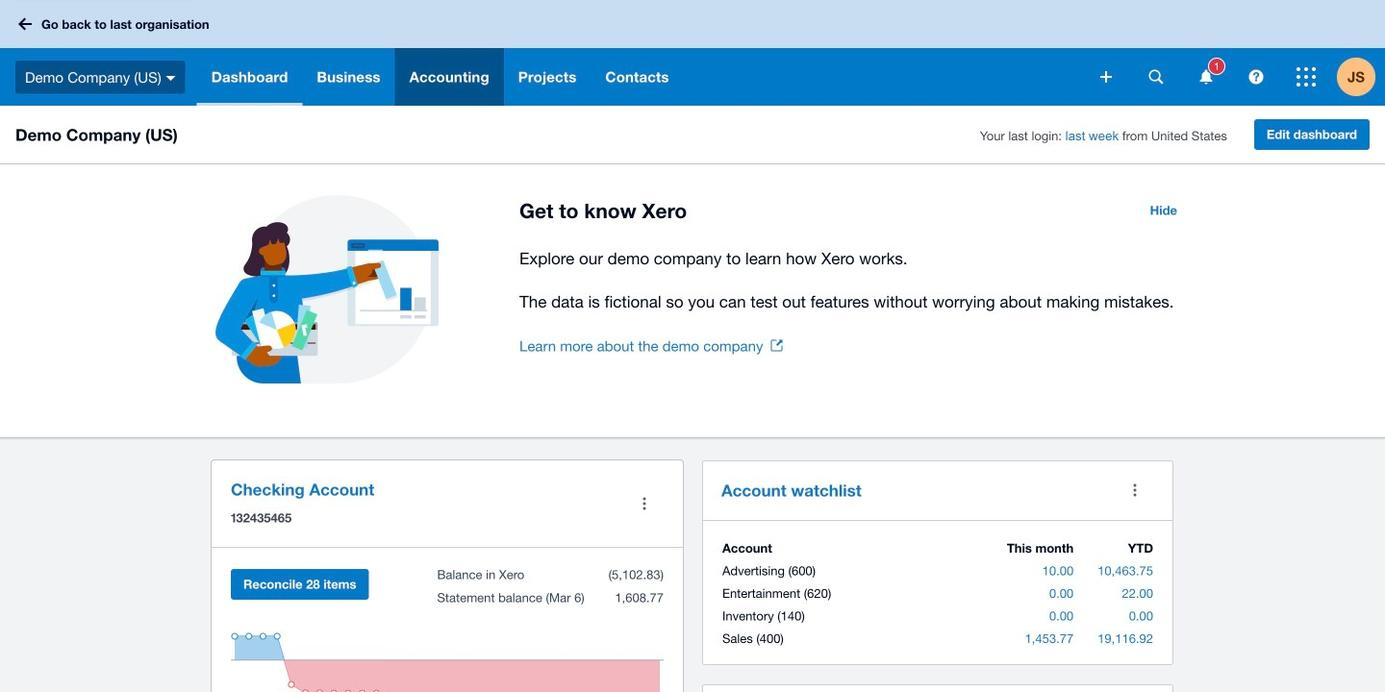 Task type: locate. For each thing, give the bounding box(es) containing it.
manage menu toggle image
[[626, 485, 664, 523]]

intro banner body element
[[520, 245, 1189, 316]]

0 horizontal spatial svg image
[[1250, 70, 1264, 84]]

svg image
[[18, 18, 32, 30], [1149, 70, 1164, 84], [1200, 70, 1213, 84], [1101, 71, 1112, 83], [166, 76, 176, 81]]

banner
[[0, 0, 1386, 106]]

svg image
[[1297, 67, 1316, 87], [1250, 70, 1264, 84]]



Task type: describe. For each thing, give the bounding box(es) containing it.
1 horizontal spatial svg image
[[1297, 67, 1316, 87]]



Task type: vqa. For each thing, say whether or not it's contained in the screenshot.
"Manage menu toggle" icon
yes



